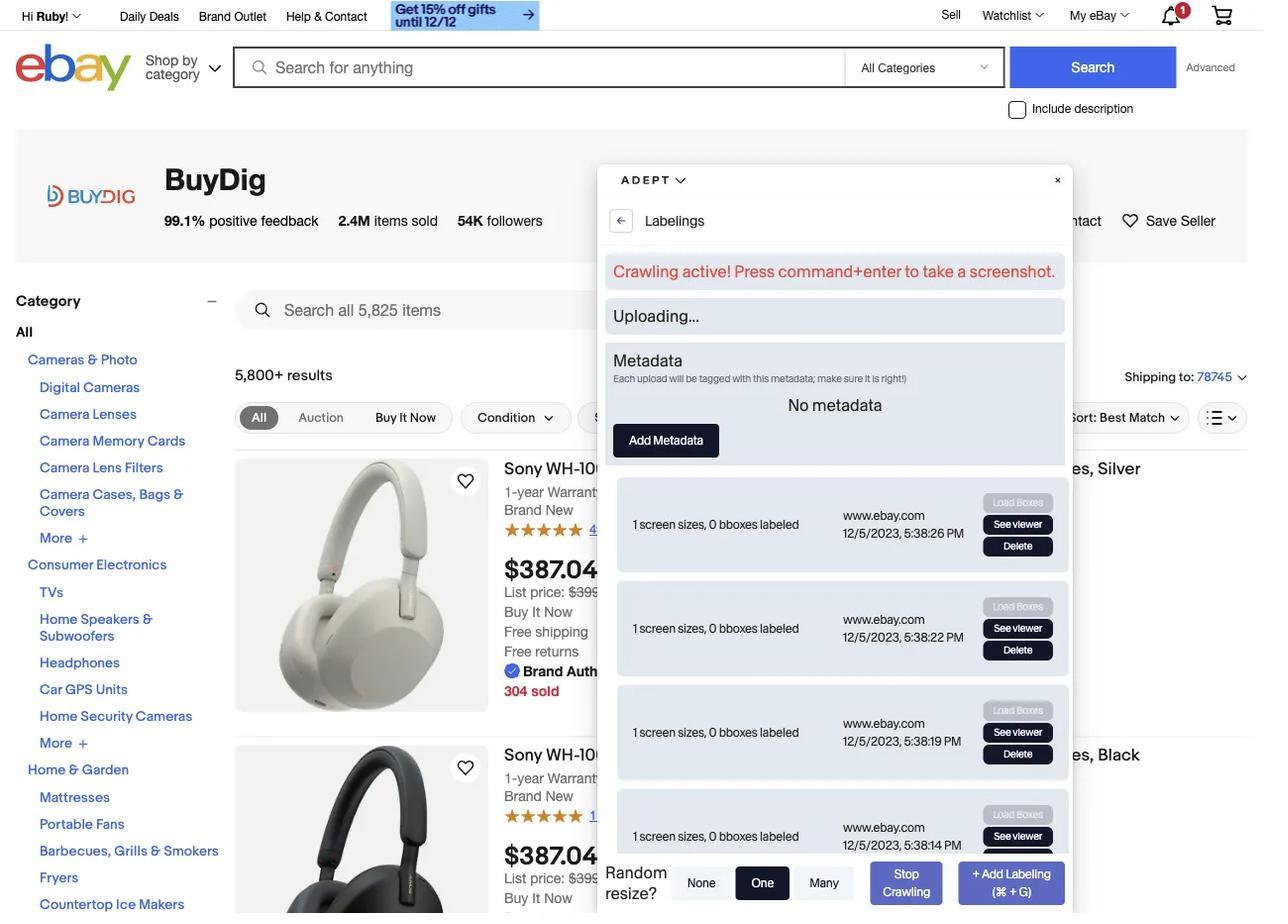 Task type: locate. For each thing, give the bounding box(es) containing it.
1 vertical spatial us
[[764, 771, 784, 787]]

more button up home & garden
[[40, 736, 88, 753]]

camera down camera lenses link
[[40, 434, 90, 451]]

home
[[40, 612, 78, 629], [40, 709, 78, 726], [28, 763, 66, 780]]

2 headphones, from the top
[[992, 746, 1095, 767]]

2 more button from the top
[[40, 736, 88, 753]]

2 us from the top
[[764, 771, 784, 787]]

home speakers & subwoofers link
[[40, 612, 153, 646]]

1000xm5
[[580, 459, 653, 480], [580, 746, 653, 767]]

cameras up lenses
[[83, 380, 140, 397]]

2 vertical spatial buy it now
[[505, 890, 573, 907]]

1 buydig from the top
[[802, 603, 844, 620]]

0 vertical spatial leading
[[794, 459, 856, 480]]

1 horizontal spatial seller
[[1182, 212, 1216, 228]]

warranty for sony wh-1000xm5 wireless industry leading noise canceling headphones, black
[[548, 771, 604, 787]]

now up shipping
[[544, 603, 573, 620]]

1 vertical spatial industry
[[727, 746, 790, 767]]

buy
[[376, 411, 397, 426], [505, 603, 529, 620], [505, 890, 529, 907]]

top rated plus for silver
[[821, 584, 915, 600]]

sony wh-1000xm5 wireless industry leading noise canceling headphones, black heading
[[505, 746, 1141, 767]]

1 quick from the top
[[614, 484, 650, 500]]

canceling inside sony wh-1000xm5 wireless industry leading noise canceling headphones, black 1-year warranty | quick shipping from #1 us seller! brand new
[[908, 746, 988, 767]]

0 vertical spatial noise
[[859, 459, 904, 480]]

0 vertical spatial 3%
[[627, 584, 649, 600]]

buy it now
[[376, 411, 436, 426], [505, 603, 573, 620], [505, 890, 573, 907]]

$399.99 up shipping
[[569, 584, 619, 600]]

54k followers
[[458, 212, 543, 228]]

0 horizontal spatial sold
[[412, 212, 438, 228]]

rated
[[847, 584, 884, 600], [847, 870, 884, 887]]

0 vertical spatial contact
[[325, 9, 368, 23]]

1 horizontal spatial contact
[[1053, 212, 1102, 228]]

all
[[16, 325, 33, 342], [252, 410, 267, 426]]

headphones link
[[40, 656, 120, 673]]

industry inside sony wh-1000xm5 wireless industry leading noise canceling headphones, silver 1-year warranty | quick shipping from #1 us seller! brand new
[[727, 459, 790, 480]]

0 vertical spatial with
[[856, 559, 884, 576]]

2 #1 from the top
[[745, 771, 761, 787]]

0 vertical spatial buydig
[[802, 603, 844, 620]]

1 vertical spatial 99.1%
[[909, 603, 950, 620]]

account navigation
[[11, 0, 1248, 33]]

1 list from the top
[[505, 584, 527, 600]]

#1 inside sony wh-1000xm5 wireless industry leading noise canceling headphones, silver 1-year warranty | quick shipping from #1 us seller! brand new
[[745, 484, 761, 500]]

#1 down sony wh-1000xm5 wireless industry leading noise canceling headphones, silver heading
[[745, 484, 761, 500]]

1 1000xm5 from the top
[[580, 459, 653, 480]]

2 wireless from the top
[[657, 746, 723, 767]]

car gps units link
[[40, 683, 128, 699]]

$387.04 for sony wh-1000xm5 wireless industry leading noise canceling headphones, silver
[[505, 555, 599, 586]]

2 $387.04 from the top
[[505, 842, 599, 873]]

$387.04 down 119
[[505, 842, 599, 873]]

1 price: from the top
[[531, 584, 565, 600]]

industry inside sony wh-1000xm5 wireless industry leading noise canceling headphones, black 1-year warranty | quick shipping from #1 us seller! brand new
[[727, 746, 790, 767]]

contact link
[[1027, 212, 1102, 229]]

seller right save
[[1182, 212, 1216, 228]]

2 3% from the top
[[627, 870, 649, 887]]

plus
[[888, 584, 915, 600], [888, 870, 915, 887]]

free left shipping
[[505, 623, 532, 640]]

free left returns
[[505, 643, 532, 659]]

& inside mattresses portable fans barbecues, grills & smokers fryers
[[151, 844, 161, 861]]

more up consumer
[[40, 531, 72, 548]]

2 vertical spatial it
[[533, 890, 541, 907]]

cameras right security
[[136, 709, 193, 726]]

quick inside sony wh-1000xm5 wireless industry leading noise canceling headphones, black 1-year warranty | quick shipping from #1 us seller! brand new
[[614, 771, 650, 787]]

1 vertical spatial it
[[533, 603, 541, 620]]

1 vertical spatial leading
[[794, 746, 856, 767]]

from for sony wh-1000xm5 wireless industry leading noise canceling headphones, black
[[713, 771, 741, 787]]

buy it now link
[[364, 406, 448, 430]]

coupon.
[[888, 559, 942, 576], [888, 846, 942, 862]]

1 vertical spatial buy it now
[[505, 603, 573, 620]]

sony right watch sony wh-1000xm5 wireless industry leading noise canceling headphones, black icon
[[505, 746, 542, 767]]

us inside sony wh-1000xm5 wireless industry leading noise canceling headphones, silver 1-year warranty | quick shipping from #1 us seller! brand new
[[764, 484, 784, 500]]

1 vertical spatial max
[[946, 846, 974, 862]]

0 vertical spatial visit buydig ebay store! image
[[802, 622, 921, 654]]

warranty up the 49
[[548, 484, 604, 500]]

from down sony wh-1000xm5 wireless industry leading noise canceling headphones, black heading
[[713, 771, 741, 787]]

15% off with coupon. max $500 off list price: $399.99 3% off
[[505, 559, 1030, 600], [505, 846, 1030, 887]]

from inside sony wh-1000xm5 wireless industry leading noise canceling headphones, black 1-year warranty | quick shipping from #1 us seller! brand new
[[713, 771, 741, 787]]

1 vertical spatial $387.04
[[505, 842, 599, 873]]

0 vertical spatial buy it now
[[376, 411, 436, 426]]

free inside free returns brand authorized seller 304 sold
[[505, 643, 532, 659]]

contact right help
[[325, 9, 368, 23]]

seller! inside sony wh-1000xm5 wireless industry leading noise canceling headphones, black 1-year warranty | quick shipping from #1 us seller! brand new
[[787, 771, 826, 787]]

1 vertical spatial rated
[[847, 870, 884, 887]]

brand left outlet
[[199, 9, 231, 23]]

camera left lens
[[40, 460, 90, 477]]

0 vertical spatial 1-
[[505, 484, 518, 500]]

brand inside brand outlet link
[[199, 9, 231, 23]]

2 (624,292) from the top
[[848, 890, 905, 907]]

2 vertical spatial 99.1%
[[909, 890, 950, 907]]

0 vertical spatial max
[[946, 559, 974, 576]]

1 $387.04 from the top
[[505, 555, 599, 586]]

1 vertical spatial now
[[544, 603, 573, 620]]

0 vertical spatial wireless
[[657, 459, 723, 480]]

1 rated from the top
[[847, 584, 884, 600]]

1 top rated plus from the top
[[821, 584, 915, 600]]

new inside sony wh-1000xm5 wireless industry leading noise canceling headphones, silver 1-year warranty | quick shipping from #1 us seller! brand new
[[546, 502, 574, 518]]

home down car
[[40, 709, 78, 726]]

1 vertical spatial 1-
[[505, 771, 518, 787]]

from down sony wh-1000xm5 wireless industry leading noise canceling headphones, silver heading
[[713, 484, 741, 500]]

from for sony wh-1000xm5 wireless industry leading noise canceling headphones, silver
[[713, 484, 741, 500]]

1 $500 from the top
[[978, 559, 1008, 576]]

0 vertical spatial $399.99
[[569, 584, 619, 600]]

buydig image
[[48, 185, 135, 207]]

sony for sony wh-1000xm5 wireless industry leading noise canceling headphones, silver
[[505, 459, 542, 480]]

0 vertical spatial list
[[505, 584, 527, 600]]

canceling for black
[[908, 746, 988, 767]]

1 from from the top
[[713, 484, 741, 500]]

warranty
[[548, 484, 604, 500], [548, 771, 604, 787]]

product for sony wh-1000xm5 wireless industry leading noise canceling headphones, black
[[615, 809, 660, 824]]

more button for tvs home speakers & subwoofers headphones car gps units home security cameras
[[40, 736, 88, 753]]

brand down returns
[[523, 663, 563, 679]]

0 vertical spatial us
[[764, 484, 784, 500]]

3% down 49 product ratings
[[627, 584, 649, 600]]

| inside sony wh-1000xm5 wireless industry leading noise canceling headphones, silver 1-year warranty | quick shipping from #1 us seller! brand new
[[607, 484, 610, 500]]

noise for silver
[[859, 459, 904, 480]]

category
[[16, 292, 81, 310]]

product for sony wh-1000xm5 wireless industry leading noise canceling headphones, silver
[[608, 522, 653, 537]]

49 product ratings
[[590, 522, 695, 537]]

1 vertical spatial plus
[[888, 870, 915, 887]]

seller! for black
[[787, 771, 826, 787]]

& right help
[[314, 9, 322, 23]]

99.1%
[[165, 212, 205, 228], [909, 603, 950, 620], [909, 890, 950, 907]]

top
[[821, 584, 843, 600], [821, 870, 843, 887]]

quick inside sony wh-1000xm5 wireless industry leading noise canceling headphones, silver 1-year warranty | quick shipping from #1 us seller! brand new
[[614, 484, 650, 500]]

2 vertical spatial now
[[544, 890, 573, 907]]

2 top rated plus from the top
[[821, 870, 915, 887]]

more button
[[40, 531, 88, 548], [40, 736, 88, 753]]

2 15% from the top
[[802, 846, 831, 862]]

seller! down sony wh-1000xm5 wireless industry leading noise canceling headphones, silver heading
[[787, 484, 826, 500]]

fans
[[96, 817, 125, 834]]

0 vertical spatial product
[[608, 522, 653, 537]]

| up 119 product ratings link
[[607, 771, 610, 787]]

rated for black
[[847, 870, 884, 887]]

visit buydig ebay store! image for black
[[802, 909, 921, 914]]

1 vertical spatial new
[[546, 789, 574, 805]]

shipping
[[536, 623, 589, 640]]

with down sony wh-1000xm5 wireless industry leading noise canceling headphones, silver 1-year warranty | quick shipping from #1 us seller! brand new
[[856, 559, 884, 576]]

2 with from the top
[[856, 846, 884, 862]]

contact inside account navigation
[[325, 9, 368, 23]]

sony wh-1000xm5 wireless industry leading noise canceling headphones, black 1-year warranty | quick shipping from #1 us seller! brand new
[[505, 746, 1141, 805]]

cameras & photo link
[[28, 352, 138, 369]]

99.1% inside buydig (624,292) 99.1% free shipping
[[909, 603, 950, 620]]

2 new from the top
[[546, 789, 574, 805]]

help
[[286, 9, 311, 23]]

#1 inside sony wh-1000xm5 wireless industry leading noise canceling headphones, black 1-year warranty | quick shipping from #1 us seller! brand new
[[745, 771, 761, 787]]

2 warranty from the top
[[548, 771, 604, 787]]

buy for sony wh-1000xm5 wireless industry leading noise canceling headphones, black
[[505, 890, 529, 907]]

canceling for silver
[[908, 459, 988, 480]]

ratings inside 'link'
[[656, 522, 695, 537]]

ratings right 119
[[663, 809, 703, 824]]

sony wh-1000xm5 wireless industry leading noise canceling headphones, silver image
[[235, 459, 489, 713]]

covers
[[40, 504, 85, 521]]

2 top from the top
[[821, 870, 843, 887]]

2 quick from the top
[[614, 771, 650, 787]]

help & contact
[[286, 9, 368, 23]]

0 vertical spatial top rated plus
[[821, 584, 915, 600]]

camera
[[40, 407, 90, 424], [40, 434, 90, 451], [40, 460, 90, 477], [40, 487, 90, 504]]

0 vertical spatial sold
[[412, 212, 438, 228]]

| for sony wh-1000xm5 wireless industry leading noise canceling headphones, black
[[607, 771, 610, 787]]

leading inside sony wh-1000xm5 wireless industry leading noise canceling headphones, black 1-year warranty | quick shipping from #1 us seller! brand new
[[794, 746, 856, 767]]

0 vertical spatial ratings
[[656, 522, 695, 537]]

Search for anything text field
[[236, 49, 841, 86]]

2 $399.99 from the top
[[569, 870, 619, 887]]

2 visit buydig ebay store! image from the top
[[802, 909, 921, 914]]

electronics
[[96, 558, 167, 574]]

1000xm5 for sony wh-1000xm5 wireless industry leading noise canceling headphones, silver
[[580, 459, 653, 480]]

#1 down sony wh-1000xm5 wireless industry leading noise canceling headphones, black heading
[[745, 771, 761, 787]]

1 headphones, from the top
[[992, 459, 1095, 480]]

3% down the 119 product ratings at bottom
[[627, 870, 649, 887]]

us for sony wh-1000xm5 wireless industry leading noise canceling headphones, black
[[764, 771, 784, 787]]

buy it now for sony wh-1000xm5 wireless industry leading noise canceling headphones, black
[[505, 890, 573, 907]]

2 seller! from the top
[[787, 771, 826, 787]]

1- inside sony wh-1000xm5 wireless industry leading noise canceling headphones, black 1-year warranty | quick shipping from #1 us seller! brand new
[[505, 771, 518, 787]]

now down 119 product ratings link
[[544, 890, 573, 907]]

headphones, inside sony wh-1000xm5 wireless industry leading noise canceling headphones, black 1-year warranty | quick shipping from #1 us seller! brand new
[[992, 746, 1095, 767]]

0 vertical spatial sony
[[505, 459, 542, 480]]

99.1% for buydig (624,292) 99.1%
[[909, 890, 950, 907]]

my ebay link
[[1060, 3, 1139, 27]]

1 coupon. from the top
[[888, 559, 942, 576]]

2 leading from the top
[[794, 746, 856, 767]]

2 free from the top
[[505, 643, 532, 659]]

0 vertical spatial buy
[[376, 411, 397, 426]]

1 wh- from the top
[[546, 459, 580, 480]]

us
[[764, 484, 784, 500], [764, 771, 784, 787]]

1 sony from the top
[[505, 459, 542, 480]]

1000xm5 up 119 product ratings link
[[580, 746, 653, 767]]

None submit
[[1011, 47, 1177, 88]]

get an extra 15% off image
[[391, 1, 540, 31]]

$399.99 down 119
[[569, 870, 619, 887]]

& up mattresses
[[69, 763, 79, 780]]

sold right items
[[412, 212, 438, 228]]

listing options selector. list view selected. image
[[1207, 410, 1239, 426]]

1 | from the top
[[607, 484, 610, 500]]

1 vertical spatial 15%
[[802, 846, 831, 862]]

1- right watch sony wh-1000xm5 wireless industry leading noise canceling headphones, silver image
[[505, 484, 518, 500]]

1 vertical spatial wh-
[[546, 746, 580, 767]]

buydig inside buydig (624,292) 99.1% free shipping
[[802, 603, 844, 620]]

wireless for sony wh-1000xm5 wireless industry leading noise canceling headphones, black
[[657, 746, 723, 767]]

more up the home & garden link
[[40, 736, 72, 753]]

1 warranty from the top
[[548, 484, 604, 500]]

1 vertical spatial product
[[615, 809, 660, 824]]

2.4m items sold
[[339, 212, 438, 228]]

1
[[1181, 4, 1187, 16]]

mattresses portable fans barbecues, grills & smokers fryers
[[40, 791, 219, 888]]

cameras up digital
[[28, 352, 85, 369]]

0 vertical spatial |
[[607, 484, 610, 500]]

top for black
[[821, 870, 843, 887]]

& right grills
[[151, 844, 161, 861]]

1 vertical spatial #1
[[745, 771, 761, 787]]

more button for digital cameras camera lenses camera memory cards camera lens filters camera cases, bags & covers
[[40, 531, 88, 548]]

new
[[546, 502, 574, 518], [546, 789, 574, 805]]

0 vertical spatial $387.04
[[505, 555, 599, 586]]

more for home security cameras
[[40, 736, 72, 753]]

2 vertical spatial cameras
[[136, 709, 193, 726]]

buydig for buydig (624,292) 99.1% free shipping
[[802, 603, 844, 620]]

noise inside sony wh-1000xm5 wireless industry leading noise canceling headphones, black 1-year warranty | quick shipping from #1 us seller! brand new
[[859, 746, 904, 767]]

1000xm5 inside sony wh-1000xm5 wireless industry leading noise canceling headphones, silver 1-year warranty | quick shipping from #1 us seller! brand new
[[580, 459, 653, 480]]

1 plus from the top
[[888, 584, 915, 600]]

1- for sony wh-1000xm5 wireless industry leading noise canceling headphones, black
[[505, 771, 518, 787]]

ratings right the 49
[[656, 522, 695, 537]]

top for silver
[[821, 584, 843, 600]]

wh- inside sony wh-1000xm5 wireless industry leading noise canceling headphones, black 1-year warranty | quick shipping from #1 us seller! brand new
[[546, 746, 580, 767]]

sony down condition dropdown button
[[505, 459, 542, 480]]

1 vertical spatial contact
[[1053, 212, 1102, 228]]

help & contact link
[[286, 6, 368, 28]]

wireless up the 119 product ratings at bottom
[[657, 746, 723, 767]]

top rated plus
[[821, 584, 915, 600], [821, 870, 915, 887]]

0 vertical spatial #1
[[745, 484, 761, 500]]

1 with from the top
[[856, 559, 884, 576]]

sold right 304
[[532, 683, 560, 699]]

1 vertical spatial from
[[713, 771, 741, 787]]

1- inside sony wh-1000xm5 wireless industry leading noise canceling headphones, silver 1-year warranty | quick shipping from #1 us seller! brand new
[[505, 484, 518, 500]]

all down '5,800+'
[[252, 410, 267, 426]]

99.1% for buydig (624,292) 99.1% free shipping
[[909, 603, 950, 620]]

camera down camera lens filters link
[[40, 487, 90, 504]]

2 rated from the top
[[847, 870, 884, 887]]

from inside sony wh-1000xm5 wireless industry leading noise canceling headphones, silver 1-year warranty | quick shipping from #1 us seller! brand new
[[713, 484, 741, 500]]

0 vertical spatial coupon.
[[888, 559, 942, 576]]

canceling
[[908, 459, 988, 480], [908, 746, 988, 767]]

seller right authorized at the bottom of page
[[643, 663, 680, 679]]

& right the bags
[[174, 487, 184, 504]]

ratings for sony wh-1000xm5 wireless industry leading noise canceling headphones, silver
[[656, 522, 695, 537]]

1 $399.99 from the top
[[569, 584, 619, 600]]

it for sony wh-1000xm5 wireless industry leading noise canceling headphones, silver
[[533, 603, 541, 620]]

home down tvs
[[40, 612, 78, 629]]

2 plus from the top
[[888, 870, 915, 887]]

brand
[[199, 9, 231, 23], [505, 502, 542, 518], [523, 663, 563, 679], [505, 789, 542, 805]]

2 noise from the top
[[859, 746, 904, 767]]

1- right watch sony wh-1000xm5 wireless industry leading noise canceling headphones, black icon
[[505, 771, 518, 787]]

All selected text field
[[252, 409, 267, 427]]

1 vertical spatial top rated plus
[[821, 870, 915, 887]]

your shopping cart image
[[1211, 5, 1234, 25]]

headphones, inside sony wh-1000xm5 wireless industry leading noise canceling headphones, silver 1-year warranty | quick shipping from #1 us seller! brand new
[[992, 459, 1095, 480]]

1 vertical spatial seller
[[643, 663, 680, 679]]

1 vertical spatial ratings
[[663, 809, 703, 824]]

buydig
[[165, 161, 266, 197]]

wireless inside sony wh-1000xm5 wireless industry leading noise canceling headphones, silver 1-year warranty | quick shipping from #1 us seller! brand new
[[657, 459, 723, 480]]

plus for silver
[[888, 584, 915, 600]]

49 product ratings link
[[505, 520, 695, 538]]

1 vertical spatial with
[[856, 846, 884, 862]]

2 $500 from the top
[[978, 846, 1008, 862]]

15% down sony wh-1000xm5 wireless industry leading noise canceling headphones, silver 1-year warranty | quick shipping from #1 us seller! brand new
[[802, 559, 831, 576]]

2 sony from the top
[[505, 746, 542, 767]]

1 seller! from the top
[[787, 484, 826, 500]]

0 horizontal spatial contact
[[325, 9, 368, 23]]

2 list from the top
[[505, 870, 527, 887]]

include
[[1033, 102, 1072, 116]]

sold inside free returns brand authorized seller 304 sold
[[532, 683, 560, 699]]

(624,292) for buydig (624,292) 99.1% free shipping
[[848, 603, 905, 620]]

$387.04
[[505, 555, 599, 586], [505, 842, 599, 873]]

1 vertical spatial top
[[821, 870, 843, 887]]

$399.99
[[569, 584, 619, 600], [569, 870, 619, 887]]

15%
[[802, 559, 831, 576], [802, 846, 831, 862]]

0 vertical spatial quick
[[614, 484, 650, 500]]

2 canceling from the top
[[908, 746, 988, 767]]

1 vertical spatial year
[[518, 771, 544, 787]]

product inside 'link'
[[608, 522, 653, 537]]

Search all 5,825 items field
[[235, 290, 814, 330]]

shipping inside sony wh-1000xm5 wireless industry leading noise canceling headphones, silver 1-year warranty | quick shipping from #1 us seller! brand new
[[654, 484, 709, 500]]

now for sony wh-1000xm5 wireless industry leading noise canceling headphones, silver
[[544, 603, 573, 620]]

2 buydig from the top
[[802, 890, 844, 907]]

1 horizontal spatial sold
[[532, 683, 560, 699]]

headphones,
[[992, 459, 1095, 480], [992, 746, 1095, 767]]

1 vertical spatial all
[[252, 410, 267, 426]]

2 vertical spatial buy
[[505, 890, 529, 907]]

1 canceling from the top
[[908, 459, 988, 480]]

plus for black
[[888, 870, 915, 887]]

0 horizontal spatial seller
[[643, 663, 680, 679]]

headphones, down sort:
[[992, 459, 1095, 480]]

1000xm5 inside sony wh-1000xm5 wireless industry leading noise canceling headphones, black 1-year warranty | quick shipping from #1 us seller! brand new
[[580, 746, 653, 767]]

headphones, for black
[[992, 746, 1095, 767]]

year right watch sony wh-1000xm5 wireless industry leading noise canceling headphones, silver image
[[518, 484, 544, 500]]

& inside digital cameras camera lenses camera memory cards camera lens filters camera cases, bags & covers
[[174, 487, 184, 504]]

2 industry from the top
[[727, 746, 790, 767]]

1 vertical spatial seller!
[[787, 771, 826, 787]]

buy it now for sony wh-1000xm5 wireless industry leading noise canceling headphones, silver
[[505, 603, 573, 620]]

1 #1 from the top
[[745, 484, 761, 500]]

& right speakers
[[143, 612, 153, 629]]

year right watch sony wh-1000xm5 wireless industry leading noise canceling headphones, black icon
[[518, 771, 544, 787]]

sony inside sony wh-1000xm5 wireless industry leading noise canceling headphones, silver 1-year warranty | quick shipping from #1 us seller! brand new
[[505, 459, 542, 480]]

0 vertical spatial more button
[[40, 531, 88, 548]]

none submit inside the shop by category banner
[[1011, 47, 1177, 88]]

leading
[[794, 459, 856, 480], [794, 746, 856, 767]]

1 vertical spatial headphones,
[[992, 746, 1095, 767]]

1 more button from the top
[[40, 531, 88, 548]]

2 more from the top
[[40, 736, 72, 753]]

warranty up 119
[[548, 771, 604, 787]]

camera lenses link
[[40, 407, 137, 424]]

0 vertical spatial more
[[40, 531, 72, 548]]

new inside sony wh-1000xm5 wireless industry leading noise canceling headphones, black 1-year warranty | quick shipping from #1 us seller! brand new
[[546, 789, 574, 805]]

1 camera from the top
[[40, 407, 90, 424]]

new up 49 product ratings 'link'
[[546, 502, 574, 518]]

us down sony wh-1000xm5 wireless industry leading noise canceling headphones, silver heading
[[764, 484, 784, 500]]

headphones
[[40, 656, 120, 673]]

auction
[[299, 411, 344, 426]]

shop
[[146, 52, 179, 68]]

0 vertical spatial home
[[40, 612, 78, 629]]

product
[[608, 522, 653, 537], [615, 809, 660, 824]]

noise inside sony wh-1000xm5 wireless industry leading noise canceling headphones, silver 1-year warranty | quick shipping from #1 us seller! brand new
[[859, 459, 904, 480]]

shipping inside dropdown button
[[595, 411, 646, 426]]

1 year from the top
[[518, 484, 544, 500]]

(624,292) inside buydig (624,292) 99.1% free shipping
[[848, 603, 905, 620]]

#1 for sony wh-1000xm5 wireless industry leading noise canceling headphones, black
[[745, 771, 761, 787]]

year
[[518, 484, 544, 500], [518, 771, 544, 787]]

free inside buydig (624,292) 99.1% free shipping
[[505, 623, 532, 640]]

camera down digital
[[40, 407, 90, 424]]

visit buydig ebay store! image
[[802, 622, 921, 654], [802, 909, 921, 914]]

noise for black
[[859, 746, 904, 767]]

1000xm5 down the shipping dropdown button
[[580, 459, 653, 480]]

quick up the 119 product ratings at bottom
[[614, 771, 650, 787]]

1 vertical spatial 15% off with coupon. max $500 off list price: $399.99 3% off
[[505, 846, 1030, 887]]

quick up 49 product ratings
[[614, 484, 650, 500]]

bags
[[139, 487, 171, 504]]

0 vertical spatial seller!
[[787, 484, 826, 500]]

warranty inside sony wh-1000xm5 wireless industry leading noise canceling headphones, black 1-year warranty | quick shipping from #1 us seller! brand new
[[548, 771, 604, 787]]

wh- for sony wh-1000xm5 wireless industry leading noise canceling headphones, black
[[546, 746, 580, 767]]

0 vertical spatial headphones,
[[992, 459, 1095, 480]]

contact left save
[[1053, 212, 1102, 228]]

$387.04 down the 49
[[505, 555, 599, 586]]

brand up 49 product ratings 'link'
[[505, 502, 542, 518]]

0 vertical spatial canceling
[[908, 459, 988, 480]]

1 vertical spatial price:
[[531, 870, 565, 887]]

category button
[[16, 292, 226, 310]]

2 15% off with coupon. max $500 off list price: $399.99 3% off from the top
[[505, 846, 1030, 887]]

15% up buydig (624,292) 99.1%
[[802, 846, 831, 862]]

headphones, left black
[[992, 746, 1095, 767]]

home & garden link
[[28, 763, 129, 780]]

#1 for sony wh-1000xm5 wireless industry leading noise canceling headphones, silver
[[745, 484, 761, 500]]

1 1- from the top
[[505, 484, 518, 500]]

| up 49 product ratings 'link'
[[607, 484, 610, 500]]

1 vertical spatial wireless
[[657, 746, 723, 767]]

year for sony wh-1000xm5 wireless industry leading noise canceling headphones, black
[[518, 771, 544, 787]]

digital cameras link
[[40, 380, 140, 397]]

1 vertical spatial (624,292)
[[848, 890, 905, 907]]

1 leading from the top
[[794, 459, 856, 480]]

sony
[[505, 459, 542, 480], [505, 746, 542, 767]]

2 | from the top
[[607, 771, 610, 787]]

2 from from the top
[[713, 771, 741, 787]]

sony inside sony wh-1000xm5 wireless industry leading noise canceling headphones, black 1-year warranty | quick shipping from #1 us seller! brand new
[[505, 746, 542, 767]]

tvs home speakers & subwoofers headphones car gps units home security cameras
[[40, 585, 193, 726]]

wh- up 119 product ratings link
[[546, 746, 580, 767]]

with up buydig (624,292) 99.1%
[[856, 846, 884, 862]]

1 3% from the top
[[627, 584, 649, 600]]

results
[[287, 367, 333, 385]]

product right the 49
[[608, 522, 653, 537]]

1 vertical spatial coupon.
[[888, 846, 942, 862]]

wh- down condition dropdown button
[[546, 459, 580, 480]]

quick
[[614, 484, 650, 500], [614, 771, 650, 787]]

leading inside sony wh-1000xm5 wireless industry leading noise canceling headphones, silver 1-year warranty | quick shipping from #1 us seller! brand new
[[794, 459, 856, 480]]

wireless
[[657, 459, 723, 480], [657, 746, 723, 767]]

0 vertical spatial new
[[546, 502, 574, 518]]

us down sony wh-1000xm5 wireless industry leading noise canceling headphones, black heading
[[764, 771, 784, 787]]

new up 119 product ratings link
[[546, 789, 574, 805]]

seller! down sony wh-1000xm5 wireless industry leading noise canceling headphones, black heading
[[787, 771, 826, 787]]

$387.04 for sony wh-1000xm5 wireless industry leading noise canceling headphones, black
[[505, 842, 599, 873]]

warranty inside sony wh-1000xm5 wireless industry leading noise canceling headphones, silver 1-year warranty | quick shipping from #1 us seller! brand new
[[548, 484, 604, 500]]

filters
[[125, 460, 163, 477]]

1 vertical spatial buy
[[505, 603, 529, 620]]

1 vertical spatial $500
[[978, 846, 1008, 862]]

wireless inside sony wh-1000xm5 wireless industry leading noise canceling headphones, black 1-year warranty | quick shipping from #1 us seller! brand new
[[657, 746, 723, 767]]

now
[[410, 411, 436, 426], [544, 603, 573, 620], [544, 890, 573, 907]]

2 1000xm5 from the top
[[580, 746, 653, 767]]

price: down 119 product ratings link
[[531, 870, 565, 887]]

brand up 119 product ratings link
[[505, 789, 542, 805]]

warranty for sony wh-1000xm5 wireless industry leading noise canceling headphones, silver
[[548, 484, 604, 500]]

1 top from the top
[[821, 584, 843, 600]]

| for sony wh-1000xm5 wireless industry leading noise canceling headphones, silver
[[607, 484, 610, 500]]

year inside sony wh-1000xm5 wireless industry leading noise canceling headphones, silver 1-year warranty | quick shipping from #1 us seller! brand new
[[518, 484, 544, 500]]

2 1- from the top
[[505, 771, 518, 787]]

1 visit buydig ebay store! image from the top
[[802, 622, 921, 654]]

wireless up 49 product ratings
[[657, 459, 723, 480]]

1 vertical spatial quick
[[614, 771, 650, 787]]

ruby
[[36, 9, 65, 23]]

1 more from the top
[[40, 531, 72, 548]]

0 vertical spatial year
[[518, 484, 544, 500]]

car
[[40, 683, 62, 699]]

0 vertical spatial all
[[16, 325, 33, 342]]

2 year from the top
[[518, 771, 544, 787]]

wh-
[[546, 459, 580, 480], [546, 746, 580, 767]]

0 vertical spatial rated
[[847, 584, 884, 600]]

1 noise from the top
[[859, 459, 904, 480]]

now left condition
[[410, 411, 436, 426]]

0 vertical spatial now
[[410, 411, 436, 426]]

brand inside sony wh-1000xm5 wireless industry leading noise canceling headphones, silver 1-year warranty | quick shipping from #1 us seller! brand new
[[505, 502, 542, 518]]

| inside sony wh-1000xm5 wireless industry leading noise canceling headphones, black 1-year warranty | quick shipping from #1 us seller! brand new
[[607, 771, 610, 787]]

cameras & photo
[[28, 352, 138, 369]]

1 free from the top
[[505, 623, 532, 640]]

1 vertical spatial warranty
[[548, 771, 604, 787]]

0 vertical spatial 15% off with coupon. max $500 off list price: $399.99 3% off
[[505, 559, 1030, 600]]

0 vertical spatial 15%
[[802, 559, 831, 576]]

tvs
[[40, 585, 63, 602]]

1 vertical spatial |
[[607, 771, 610, 787]]

product right 119
[[615, 809, 660, 824]]

security
[[81, 709, 133, 726]]

shipping button
[[578, 402, 683, 434]]

1 industry from the top
[[727, 459, 790, 480]]

1 (624,292) from the top
[[848, 603, 905, 620]]

main content
[[235, 283, 1248, 914]]

1 new from the top
[[546, 502, 574, 518]]

0 vertical spatial from
[[713, 484, 741, 500]]

1 vertical spatial list
[[505, 870, 527, 887]]

sell link
[[933, 7, 970, 21]]

all down 'category'
[[16, 325, 33, 342]]

industry for sony wh-1000xm5 wireless industry leading noise canceling headphones, silver
[[727, 459, 790, 480]]

1 wireless from the top
[[657, 459, 723, 480]]

price: up shipping
[[531, 584, 565, 600]]

cases,
[[93, 487, 136, 504]]

main content containing $387.04
[[235, 283, 1248, 914]]

1 vertical spatial 3%
[[627, 870, 649, 887]]

2 wh- from the top
[[546, 746, 580, 767]]

1 vertical spatial more
[[40, 736, 72, 753]]

0 vertical spatial $500
[[978, 559, 1008, 576]]

canceling inside sony wh-1000xm5 wireless industry leading noise canceling headphones, silver 1-year warranty | quick shipping from #1 us seller! brand new
[[908, 459, 988, 480]]

wh- inside sony wh-1000xm5 wireless industry leading noise canceling headphones, silver 1-year warranty | quick shipping from #1 us seller! brand new
[[546, 459, 580, 480]]

year for sony wh-1000xm5 wireless industry leading noise canceling headphones, silver
[[518, 484, 544, 500]]

year inside sony wh-1000xm5 wireless industry leading noise canceling headphones, black 1-year warranty | quick shipping from #1 us seller! brand new
[[518, 771, 544, 787]]

1 us from the top
[[764, 484, 784, 500]]

us inside sony wh-1000xm5 wireless industry leading noise canceling headphones, black 1-year warranty | quick shipping from #1 us seller! brand new
[[764, 771, 784, 787]]

more button down covers
[[40, 531, 88, 548]]

home up mattresses
[[28, 763, 66, 780]]

seller! inside sony wh-1000xm5 wireless industry leading noise canceling headphones, silver 1-year warranty | quick shipping from #1 us seller! brand new
[[787, 484, 826, 500]]

1 vertical spatial sony
[[505, 746, 542, 767]]

0 vertical spatial wh-
[[546, 459, 580, 480]]

all link
[[240, 406, 279, 430]]

&
[[314, 9, 322, 23], [88, 352, 98, 369], [174, 487, 184, 504], [143, 612, 153, 629], [69, 763, 79, 780], [151, 844, 161, 861]]

headphones, for silver
[[992, 459, 1095, 480]]



Task type: vqa. For each thing, say whether or not it's contained in the screenshot.
Seller! related to Black
yes



Task type: describe. For each thing, give the bounding box(es) containing it.
daily
[[120, 9, 146, 23]]

advanced link
[[1177, 48, 1246, 87]]

shop by category button
[[137, 44, 226, 87]]

leading for black
[[794, 746, 856, 767]]

& inside account navigation
[[314, 9, 322, 23]]

barbecues,
[[40, 844, 111, 861]]

5,800+
[[235, 367, 284, 385]]

memory
[[93, 434, 144, 451]]

grills
[[114, 844, 148, 861]]

brand outlet
[[199, 9, 267, 23]]

2 camera from the top
[[40, 434, 90, 451]]

seller! for silver
[[787, 484, 826, 500]]

4 camera from the top
[[40, 487, 90, 504]]

& inside tvs home speakers & subwoofers headphones car gps units home security cameras
[[143, 612, 153, 629]]

54k
[[458, 212, 483, 228]]

camera memory cards link
[[40, 434, 186, 451]]

daily deals link
[[120, 6, 179, 28]]

buy for sony wh-1000xm5 wireless industry leading noise canceling headphones, silver
[[505, 603, 529, 620]]

visit buydig ebay store! image for silver
[[802, 622, 921, 654]]

consumer electronics link
[[28, 558, 167, 574]]

& left the photo
[[88, 352, 98, 369]]

returns
[[536, 643, 579, 659]]

brand inside free returns brand authorized seller 304 sold
[[523, 663, 563, 679]]

category
[[146, 65, 200, 82]]

portable
[[40, 817, 93, 834]]

mattresses link
[[40, 791, 110, 807]]

subwoofers
[[40, 629, 115, 646]]

0 vertical spatial it
[[400, 411, 407, 426]]

photo
[[101, 352, 138, 369]]

speakers
[[81, 612, 140, 629]]

2 max from the top
[[946, 846, 974, 862]]

us for sony wh-1000xm5 wireless industry leading noise canceling headphones, silver
[[764, 484, 784, 500]]

sony for sony wh-1000xm5 wireless industry leading noise canceling headphones, black
[[505, 746, 542, 767]]

2 coupon. from the top
[[888, 846, 942, 862]]

camera cases, bags & covers link
[[40, 487, 184, 521]]

seller inside button
[[1182, 212, 1216, 228]]

leading for silver
[[794, 459, 856, 480]]

wireless for sony wh-1000xm5 wireless industry leading noise canceling headphones, silver
[[657, 459, 723, 480]]

1000xm5 for sony wh-1000xm5 wireless industry leading noise canceling headphones, black
[[580, 746, 653, 767]]

seller inside free returns brand authorized seller 304 sold
[[643, 663, 680, 679]]

shipping inside sony wh-1000xm5 wireless industry leading noise canceling headphones, black 1-year warranty | quick shipping from #1 us seller! brand new
[[654, 771, 709, 787]]

description
[[1075, 102, 1134, 116]]

black
[[1099, 746, 1141, 767]]

hi ruby !
[[22, 9, 69, 23]]

99.1% positive feedback
[[165, 212, 319, 228]]

tvs link
[[40, 585, 63, 602]]

sort: best match
[[1069, 411, 1166, 426]]

brand outlet link
[[199, 6, 267, 28]]

watch sony wh-1000xm5 wireless industry leading noise canceling headphones, black image
[[454, 757, 478, 780]]

2 vertical spatial home
[[28, 763, 66, 780]]

camera lens filters link
[[40, 460, 163, 477]]

sony wh-1000xm5 wireless industry leading noise canceling headphones, silver 1-year warranty | quick shipping from #1 us seller! brand new
[[505, 459, 1141, 518]]

authorized
[[567, 663, 639, 679]]

shipping to : 78745
[[1126, 370, 1233, 386]]

quick for sony wh-1000xm5 wireless industry leading noise canceling headphones, black
[[614, 771, 650, 787]]

brand inside sony wh-1000xm5 wireless industry leading noise canceling headphones, black 1-year warranty | quick shipping from #1 us seller! brand new
[[505, 789, 542, 805]]

rated for silver
[[847, 584, 884, 600]]

1- for sony wh-1000xm5 wireless industry leading noise canceling headphones, silver
[[505, 484, 518, 500]]

digital
[[40, 380, 80, 397]]

0 horizontal spatial all
[[16, 325, 33, 342]]

new for sony wh-1000xm5 wireless industry leading noise canceling headphones, black
[[546, 789, 574, 805]]

new for sony wh-1000xm5 wireless industry leading noise canceling headphones, silver
[[546, 502, 574, 518]]

quick for sony wh-1000xm5 wireless industry leading noise canceling headphones, silver
[[614, 484, 650, 500]]

condition button
[[461, 402, 572, 434]]

feedback
[[261, 212, 319, 228]]

78745
[[1198, 370, 1233, 386]]

Brand Authorized Seller text field
[[505, 661, 680, 681]]

buydig (624,292) 99.1% free shipping
[[505, 603, 950, 640]]

sort:
[[1069, 411, 1098, 426]]

save
[[1147, 212, 1178, 228]]

daily deals
[[120, 9, 179, 23]]

0 vertical spatial 99.1%
[[165, 212, 205, 228]]

sony wh-1000xm5 wireless industry leading noise canceling headphones, silver heading
[[505, 459, 1141, 480]]

sort: best match button
[[1060, 402, 1191, 434]]

1 horizontal spatial all
[[252, 410, 267, 426]]

positive
[[209, 212, 257, 228]]

condition
[[478, 411, 536, 426]]

hi
[[22, 9, 33, 23]]

portable fans link
[[40, 817, 125, 834]]

my ebay
[[1071, 8, 1117, 22]]

2 price: from the top
[[531, 870, 565, 887]]

!
[[65, 9, 69, 23]]

lenses
[[93, 407, 137, 424]]

match
[[1130, 411, 1166, 426]]

to
[[1180, 370, 1192, 385]]

:
[[1192, 370, 1195, 385]]

119
[[590, 809, 611, 824]]

outlet
[[234, 9, 267, 23]]

items
[[374, 212, 408, 228]]

mattresses
[[40, 791, 110, 807]]

304
[[505, 683, 528, 699]]

top rated plus for black
[[821, 870, 915, 887]]

buydig (624,292) 99.1%
[[802, 890, 950, 907]]

more for camera cases, bags & covers
[[40, 531, 72, 548]]

1 max from the top
[[946, 559, 974, 576]]

ratings for sony wh-1000xm5 wireless industry leading noise canceling headphones, black
[[663, 809, 703, 824]]

best
[[1100, 411, 1127, 426]]

119 product ratings link
[[505, 807, 703, 825]]

1 15% from the top
[[802, 559, 831, 576]]

home & garden
[[28, 763, 129, 780]]

shop by category banner
[[11, 0, 1248, 96]]

smokers
[[164, 844, 219, 861]]

save seller button
[[1122, 210, 1216, 231]]

(624,292) for buydig (624,292) 99.1%
[[848, 890, 905, 907]]

5,800+ results
[[235, 367, 333, 385]]

wh- for sony wh-1000xm5 wireless industry leading noise canceling headphones, silver
[[546, 459, 580, 480]]

it for sony wh-1000xm5 wireless industry leading noise canceling headphones, black
[[533, 890, 541, 907]]

buydig for buydig (624,292) 99.1%
[[802, 890, 844, 907]]

0 vertical spatial cameras
[[28, 352, 85, 369]]

shipping inside shipping to : 78745
[[1126, 370, 1177, 385]]

sell
[[942, 7, 962, 21]]

now for sony wh-1000xm5 wireless industry leading noise canceling headphones, black
[[544, 890, 573, 907]]

watch sony wh-1000xm5 wireless industry leading noise canceling headphones, silver image
[[454, 470, 478, 494]]

sony wh-1000xm5 wireless industry leading noise canceling headphones, silver link
[[505, 459, 1248, 483]]

sony wh-1000xm5 wireless industry leading noise canceling headphones, black link
[[505, 746, 1248, 770]]

sony wh-1000xm5 wireless industry leading noise canceling headphones, black image
[[235, 746, 489, 914]]

include description
[[1033, 102, 1134, 116]]

lens
[[93, 460, 122, 477]]

auction link
[[287, 406, 356, 430]]

industry for sony wh-1000xm5 wireless industry leading noise canceling headphones, black
[[727, 746, 790, 767]]

cameras inside tvs home speakers & subwoofers headphones car gps units home security cameras
[[136, 709, 193, 726]]

ebay
[[1090, 8, 1117, 22]]

1 15% off with coupon. max $500 off list price: $399.99 3% off from the top
[[505, 559, 1030, 600]]

cards
[[147, 434, 186, 451]]

buydig link
[[165, 161, 266, 197]]

consumer electronics
[[28, 558, 167, 574]]

1 vertical spatial home
[[40, 709, 78, 726]]

followers
[[487, 212, 543, 228]]

49
[[590, 522, 604, 537]]

cameras inside digital cameras camera lenses camera memory cards camera lens filters camera cases, bags & covers
[[83, 380, 140, 397]]

3 camera from the top
[[40, 460, 90, 477]]



